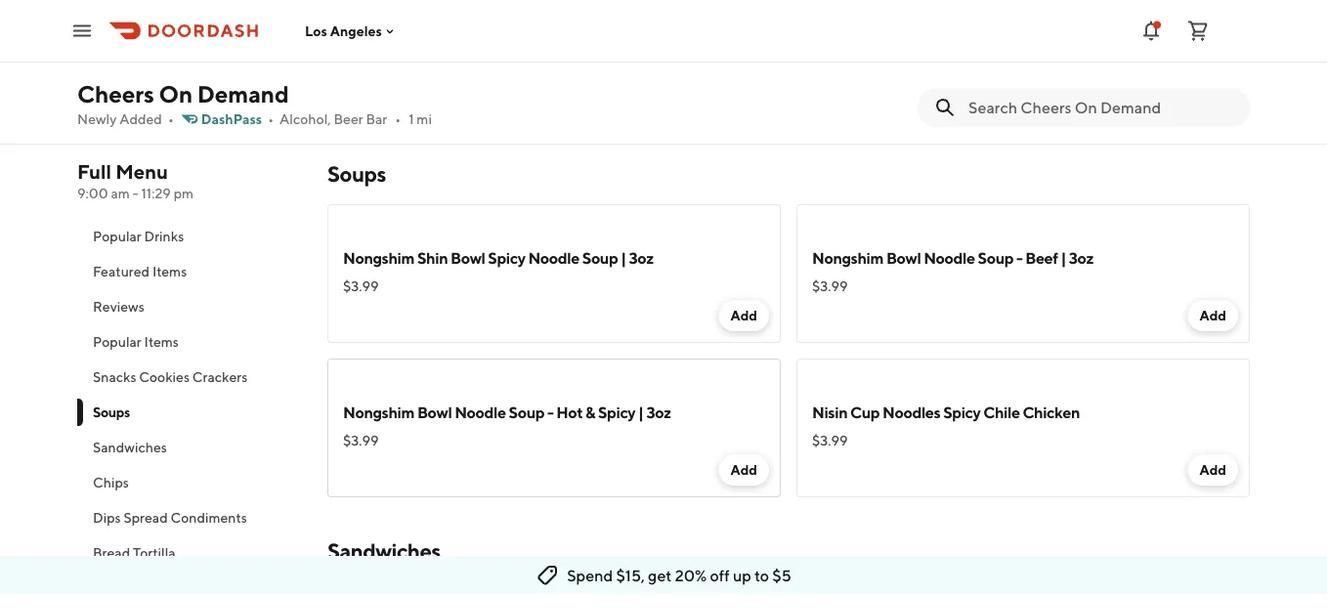 Task type: describe. For each thing, give the bounding box(es) containing it.
nongshim for nongshim bowl noodle soup - hot & spicy | 3oz
[[343, 403, 415, 422]]

to
[[755, 566, 769, 585]]

am
[[111, 185, 130, 201]]

$5
[[772, 566, 792, 585]]

cheers on demand
[[77, 80, 289, 108]]

newly added •
[[77, 111, 174, 127]]

up
[[733, 566, 752, 585]]

add button for nisin cup noodles spicy chile chicken
[[1188, 455, 1238, 486]]

nongshim for nongshim bowl noodle soup - beef | 3oz
[[812, 249, 884, 267]]

nongshim for nongshim shin bowl spicy noodle soup | 3oz
[[343, 249, 415, 267]]

chicken
[[1023, 403, 1080, 422]]

noodle for nongshim bowl noodle soup - hot & spicy | 3oz
[[455, 403, 506, 422]]

hot
[[556, 403, 583, 422]]

popular items
[[93, 334, 179, 350]]

nisin cup noodles spicy chile chicken
[[812, 403, 1080, 422]]

cup
[[850, 403, 880, 422]]

- for nongshim bowl noodle soup - hot & spicy | 3oz
[[547, 403, 554, 422]]

- inside full menu 9:00 am - 11:29 pm
[[133, 185, 138, 201]]

spicy for nongshim
[[488, 249, 525, 267]]

sandwiches inside button
[[93, 439, 167, 455]]

Item Search search field
[[969, 97, 1234, 118]]

1
[[409, 111, 414, 127]]

menu
[[116, 160, 168, 183]]

$3.99 for nongshim bowl noodle soup - hot & spicy | 3oz
[[343, 433, 379, 449]]

featured
[[93, 263, 150, 280]]

bowl for nongshim bowl noodle soup - beef | 3oz
[[886, 249, 921, 267]]

items for featured items
[[152, 263, 187, 280]]

spend
[[567, 566, 613, 585]]

bowl for nongshim bowl noodle soup - hot & spicy | 3oz
[[417, 403, 452, 422]]

popular for popular drinks
[[93, 228, 142, 244]]

popular drinks button
[[77, 219, 304, 254]]

dips spread condiments
[[93, 510, 247, 526]]

los
[[305, 23, 327, 39]]

reviews
[[93, 299, 145, 315]]

on
[[159, 80, 193, 108]]

demand
[[197, 80, 289, 108]]

add for nongshim bowl noodle soup - beef | 3oz
[[1200, 307, 1227, 324]]

popular drinks
[[93, 228, 184, 244]]

beef
[[1026, 249, 1058, 267]]

open menu image
[[70, 19, 94, 43]]

welch's
[[343, 26, 398, 44]]

0 items, open order cart image
[[1187, 19, 1210, 43]]

1 vertical spatial soups
[[93, 404, 130, 420]]

cookies
[[139, 369, 190, 385]]

1 horizontal spatial sandwiches
[[327, 539, 441, 564]]

add button for nongshim bowl noodle soup - hot & spicy | 3oz
[[719, 455, 769, 486]]

soup for nongshim bowl noodle soup - hot & spicy | 3oz
[[509, 403, 545, 422]]

snacks cookies crackers
[[93, 369, 248, 385]]

noodle for nongshim bowl noodle soup - beef | 3oz
[[924, 249, 975, 267]]

angeles
[[330, 23, 382, 39]]

newly
[[77, 111, 117, 127]]

condiments
[[171, 510, 247, 526]]

20%
[[675, 566, 707, 585]]

noodles
[[883, 403, 941, 422]]

bar
[[366, 111, 387, 127]]

dips spread condiments button
[[77, 500, 304, 536]]

1 horizontal spatial soup
[[582, 249, 618, 267]]

- for nongshim bowl noodle soup - beef | 3oz
[[1017, 249, 1023, 267]]

$3.99 for nongshim shin bowl spicy noodle soup | 3oz
[[343, 278, 379, 294]]

$4.99
[[343, 55, 379, 71]]

crackers
[[192, 369, 248, 385]]

full menu 9:00 am - 11:29 pm
[[77, 160, 194, 201]]

chips
[[93, 475, 129, 491]]

mi
[[417, 111, 432, 127]]



Task type: vqa. For each thing, say whether or not it's contained in the screenshot.
Us for About Us
no



Task type: locate. For each thing, give the bounding box(es) containing it.
spicy right the '&'
[[598, 403, 636, 422]]

&
[[586, 403, 595, 422]]

nongshim
[[343, 249, 415, 267], [812, 249, 884, 267], [343, 403, 415, 422]]

popular inside popular items button
[[93, 334, 142, 350]]

los angeles
[[305, 23, 382, 39]]

popular
[[93, 228, 142, 244], [93, 334, 142, 350]]

1 horizontal spatial snacks
[[437, 26, 485, 44]]

popular for popular items
[[93, 334, 142, 350]]

add for nongshim bowl noodle soup - hot & spicy | 3oz
[[731, 462, 758, 478]]

0 horizontal spatial •
[[168, 111, 174, 127]]

nisin
[[812, 403, 848, 422]]

1 horizontal spatial •
[[268, 111, 274, 127]]

11:29
[[141, 185, 171, 201]]

$3.99
[[343, 278, 379, 294], [812, 278, 848, 294], [343, 433, 379, 449], [812, 433, 848, 449]]

featured items button
[[77, 254, 304, 289]]

alcohol,
[[280, 111, 331, 127]]

get
[[648, 566, 672, 585]]

snacks down popular items
[[93, 369, 136, 385]]

los angeles button
[[305, 23, 398, 39]]

shin
[[417, 249, 448, 267]]

noodle
[[528, 249, 580, 267], [924, 249, 975, 267], [455, 403, 506, 422]]

|
[[566, 26, 572, 44], [621, 249, 626, 267], [1061, 249, 1066, 267], [638, 403, 644, 422]]

snacks cookies crackers button
[[77, 360, 304, 395]]

$15,
[[616, 566, 645, 585]]

dips
[[93, 510, 121, 526]]

- left the beef
[[1017, 249, 1023, 267]]

soups down snacks cookies crackers
[[93, 404, 130, 420]]

$3.99 for nongshim bowl noodle soup - beef | 3oz
[[812, 278, 848, 294]]

items inside button
[[152, 263, 187, 280]]

soups down 'alcohol, beer bar • 1 mi'
[[327, 161, 386, 187]]

0 vertical spatial -
[[133, 185, 138, 201]]

2 horizontal spatial noodle
[[924, 249, 975, 267]]

items inside button
[[144, 334, 179, 350]]

popular down reviews
[[93, 334, 142, 350]]

snacks inside button
[[93, 369, 136, 385]]

fruit
[[401, 26, 434, 44]]

0 vertical spatial snacks
[[437, 26, 485, 44]]

snacks right fruit
[[437, 26, 485, 44]]

2 horizontal spatial -
[[1017, 249, 1023, 267]]

3oz for nongshim shin bowl spicy noodle soup | 3oz
[[629, 249, 654, 267]]

1 horizontal spatial -
[[547, 403, 554, 422]]

bowl
[[451, 249, 485, 267], [886, 249, 921, 267], [417, 403, 452, 422]]

1 horizontal spatial spicy
[[598, 403, 636, 422]]

items down drinks
[[152, 263, 187, 280]]

tortilla
[[133, 545, 176, 561]]

nongshim shin bowl spicy noodle soup | 3oz
[[343, 249, 654, 267]]

added
[[119, 111, 162, 127]]

0 horizontal spatial spicy
[[488, 249, 525, 267]]

add button for nongshim shin bowl spicy noodle soup | 3oz
[[719, 300, 769, 331]]

cheers
[[77, 80, 154, 108]]

0 horizontal spatial snacks
[[93, 369, 136, 385]]

items
[[152, 263, 187, 280], [144, 334, 179, 350]]

drinks
[[144, 228, 184, 244]]

nongshim bowl noodle soup - beef | 3oz
[[812, 249, 1094, 267]]

2 • from the left
[[268, 111, 274, 127]]

0 vertical spatial popular
[[93, 228, 142, 244]]

3 • from the left
[[395, 111, 401, 127]]

• left 1
[[395, 111, 401, 127]]

soup
[[582, 249, 618, 267], [978, 249, 1014, 267], [509, 403, 545, 422]]

0 vertical spatial sandwiches
[[93, 439, 167, 455]]

0 horizontal spatial sandwiches
[[93, 439, 167, 455]]

chile
[[984, 403, 1020, 422]]

soups
[[327, 161, 386, 187], [93, 404, 130, 420]]

alcohol, beer bar • 1 mi
[[280, 111, 432, 127]]

spicy for nisin
[[943, 403, 981, 422]]

0 horizontal spatial noodle
[[455, 403, 506, 422]]

0 vertical spatial soups
[[327, 161, 386, 187]]

sandwiches
[[93, 439, 167, 455], [327, 539, 441, 564]]

snacks
[[437, 26, 485, 44], [93, 369, 136, 385]]

1 vertical spatial items
[[144, 334, 179, 350]]

0 horizontal spatial soup
[[509, 403, 545, 422]]

spicy right shin
[[488, 249, 525, 267]]

nongshim bowl noodle soup - hot & spicy | 3oz
[[343, 403, 671, 422]]

soup for nongshim bowl noodle soup - beef | 3oz
[[978, 249, 1014, 267]]

3oz for nongshim bowl noodle soup - beef | 3oz
[[1069, 249, 1094, 267]]

add for nongshim shin bowl spicy noodle soup | 3oz
[[731, 307, 758, 324]]

- right am
[[133, 185, 138, 201]]

spend $15, get 20% off up to $5
[[567, 566, 792, 585]]

full
[[77, 160, 112, 183]]

•
[[168, 111, 174, 127], [268, 111, 274, 127], [395, 111, 401, 127]]

popular inside 'popular drinks' button
[[93, 228, 142, 244]]

1 horizontal spatial soups
[[327, 161, 386, 187]]

add button
[[719, 300, 769, 331], [1188, 300, 1238, 331], [719, 455, 769, 486], [1188, 455, 1238, 486]]

dashpass •
[[201, 111, 274, 127]]

9:00
[[77, 185, 108, 201]]

1 vertical spatial snacks
[[93, 369, 136, 385]]

0 vertical spatial items
[[152, 263, 187, 280]]

2 horizontal spatial soup
[[978, 249, 1014, 267]]

bread
[[93, 545, 130, 561]]

items for popular items
[[144, 334, 179, 350]]

sandwiches button
[[77, 430, 304, 465]]

popular up featured
[[93, 228, 142, 244]]

items up cookies
[[144, 334, 179, 350]]

0 horizontal spatial soups
[[93, 404, 130, 420]]

2 horizontal spatial •
[[395, 111, 401, 127]]

1 • from the left
[[168, 111, 174, 127]]

-
[[133, 185, 138, 201], [1017, 249, 1023, 267], [547, 403, 554, 422]]

pm
[[174, 185, 194, 201]]

add button for nongshim bowl noodle soup - beef | 3oz
[[1188, 300, 1238, 331]]

1 horizontal spatial noodle
[[528, 249, 580, 267]]

notification bell image
[[1140, 19, 1163, 43]]

spread
[[124, 510, 168, 526]]

spicy
[[488, 249, 525, 267], [598, 403, 636, 422], [943, 403, 981, 422]]

1 popular from the top
[[93, 228, 142, 244]]

dashpass
[[201, 111, 262, 127]]

add for nisin cup noodles spicy chile chicken
[[1200, 462, 1227, 478]]

$3.99 for nisin cup noodles spicy chile chicken
[[812, 433, 848, 449]]

2 vertical spatial -
[[547, 403, 554, 422]]

25oz
[[574, 26, 608, 44]]

• left alcohol, on the top
[[268, 111, 274, 127]]

1 vertical spatial popular
[[93, 334, 142, 350]]

bread tortilla button
[[77, 536, 304, 571]]

welch's fruit snacks strawberry | 25oz
[[343, 26, 608, 44]]

spicy left chile
[[943, 403, 981, 422]]

strawberry
[[488, 26, 563, 44]]

featured items
[[93, 263, 187, 280]]

2 popular from the top
[[93, 334, 142, 350]]

3oz
[[629, 249, 654, 267], [1069, 249, 1094, 267], [646, 403, 671, 422]]

chips button
[[77, 465, 304, 500]]

2 horizontal spatial spicy
[[943, 403, 981, 422]]

reviews button
[[77, 289, 304, 325]]

bread tortilla
[[93, 545, 176, 561]]

0 horizontal spatial -
[[133, 185, 138, 201]]

1 vertical spatial sandwiches
[[327, 539, 441, 564]]

popular items button
[[77, 325, 304, 360]]

1 vertical spatial -
[[1017, 249, 1023, 267]]

add
[[731, 307, 758, 324], [1200, 307, 1227, 324], [731, 462, 758, 478], [1200, 462, 1227, 478]]

off
[[710, 566, 730, 585]]

- left hot
[[547, 403, 554, 422]]

• down on
[[168, 111, 174, 127]]

beer
[[334, 111, 363, 127]]



